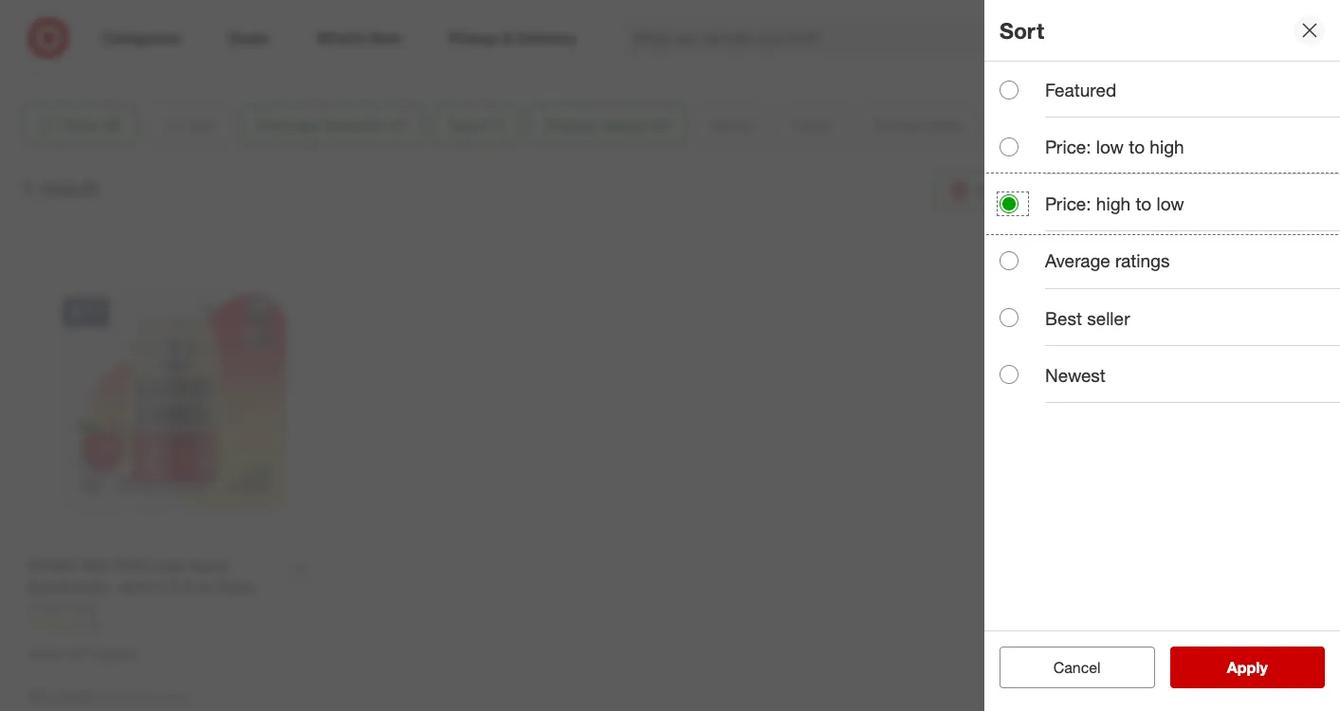 Task type: locate. For each thing, give the bounding box(es) containing it.
0 vertical spatial low
[[1097, 136, 1124, 158]]

best
[[1046, 307, 1083, 329]]

None radio
[[1000, 80, 1019, 99], [1000, 137, 1019, 156], [1000, 194, 1019, 213], [1000, 251, 1019, 270], [1000, 80, 1019, 99], [1000, 137, 1019, 156], [1000, 194, 1019, 213], [1000, 251, 1019, 270]]

1 vertical spatial low
[[1157, 193, 1185, 215]]

1 vertical spatial to
[[1136, 193, 1152, 215]]

high up as
[[1150, 136, 1185, 158]]

1 vertical spatial high
[[1097, 193, 1131, 215]]

price: up average
[[1046, 193, 1092, 215]]

1 price: from the top
[[1046, 136, 1092, 158]]

today
[[1285, 169, 1323, 188]]

low
[[1097, 136, 1124, 158], [1157, 193, 1185, 215]]

best seller
[[1046, 307, 1131, 329]]

newest
[[1046, 364, 1106, 386]]

price:
[[1046, 136, 1092, 158], [1046, 193, 1092, 215]]

cancel
[[1054, 659, 1101, 678]]

apply
[[1228, 659, 1268, 678]]

to
[[1129, 136, 1145, 158], [1136, 193, 1152, 215]]

to for high
[[1129, 136, 1145, 158]]

average
[[1046, 250, 1111, 272]]

to up the price: high to low
[[1129, 136, 1145, 158]]

low up the price: high to low
[[1097, 136, 1124, 158]]

(
[[78, 690, 81, 706]]

0 vertical spatial price:
[[1046, 136, 1092, 158]]

1 horizontal spatial high
[[1150, 136, 1185, 158]]

price: for price: low to high
[[1046, 136, 1092, 158]]

snap ebt eligible
[[28, 646, 138, 662]]

0 vertical spatial to
[[1129, 136, 1145, 158]]

advertisement region
[[101, 0, 1240, 65]]

cancel button
[[1000, 647, 1155, 689]]

as
[[1163, 169, 1180, 188]]

2 price: from the top
[[1046, 193, 1092, 215]]

high
[[1150, 136, 1185, 158], [1097, 193, 1131, 215]]

to left at
[[1136, 193, 1152, 215]]

$0.23
[[81, 690, 114, 706]]

low down as
[[1157, 193, 1185, 215]]

None radio
[[1000, 309, 1019, 327], [1000, 366, 1019, 385], [1000, 309, 1019, 327], [1000, 366, 1019, 385]]

high left at
[[1097, 193, 1131, 215]]

sort
[[1000, 17, 1045, 43]]

price: down featured
[[1046, 136, 1092, 158]]

0 horizontal spatial low
[[1097, 136, 1124, 158]]

1 result
[[21, 174, 98, 201]]

featured
[[1046, 79, 1117, 101]]

1 vertical spatial price:
[[1046, 193, 1092, 215]]

What can we help you find? suggestions appear below search field
[[622, 17, 1095, 59]]

price: low to high
[[1046, 136, 1185, 158]]

)
[[184, 690, 187, 706]]

soon
[[1184, 169, 1218, 188]]

ebt
[[68, 646, 92, 662]]



Task type: describe. For each thing, give the bounding box(es) containing it.
apply button
[[1170, 647, 1326, 689]]

10 link
[[28, 617, 321, 634]]

$10.59 ( $0.23 /fluid ounce )
[[28, 688, 187, 707]]

at
[[1163, 191, 1177, 210]]

average ratings
[[1046, 250, 1170, 272]]

ounce
[[147, 690, 184, 706]]

0 horizontal spatial high
[[1097, 193, 1131, 215]]

result
[[40, 174, 98, 201]]

1
[[21, 174, 33, 201]]

/fluid
[[114, 690, 143, 706]]

12pm
[[1242, 169, 1281, 188]]

price: for price: high to low
[[1046, 193, 1092, 215]]

snap
[[28, 646, 64, 662]]

ratings
[[1116, 250, 1170, 272]]

as
[[1222, 169, 1238, 188]]

price: high to low
[[1046, 193, 1185, 215]]

10
[[87, 618, 100, 633]]

to for low
[[1136, 193, 1152, 215]]

0 vertical spatial high
[[1150, 136, 1185, 158]]

sort dialog
[[985, 0, 1341, 712]]

$10.59
[[28, 688, 74, 707]]

eligible
[[96, 646, 138, 662]]

as soon as 12pm today
[[1163, 169, 1323, 188]]

1 horizontal spatial low
[[1157, 193, 1185, 215]]

seller
[[1088, 307, 1131, 329]]



Task type: vqa. For each thing, say whether or not it's contained in the screenshot.
Pickup in Pickup Not available
no



